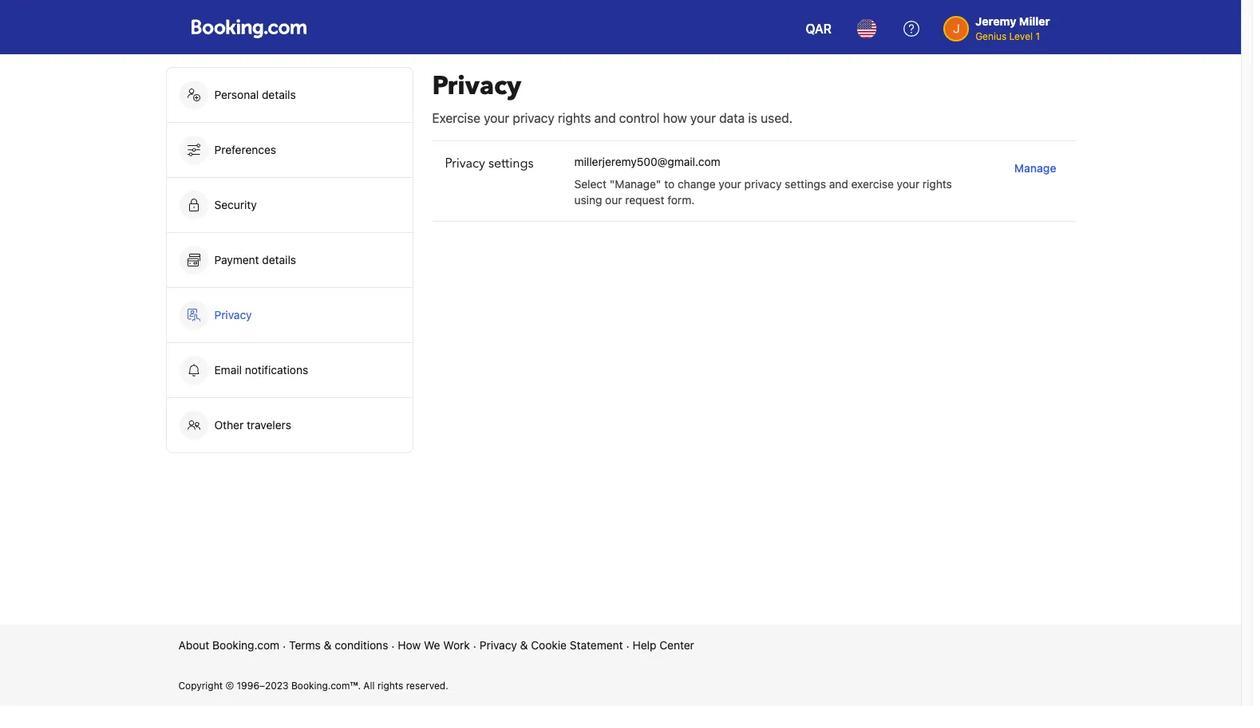 Task type: locate. For each thing, give the bounding box(es) containing it.
copyright
[[178, 680, 223, 692]]

& inside terms & conditions link
[[324, 639, 332, 652]]

about booking.com link
[[178, 638, 279, 654]]

terms & conditions
[[289, 639, 388, 652]]

privacy up exercise
[[432, 69, 521, 104]]

0 horizontal spatial &
[[324, 639, 332, 652]]

how we work link
[[398, 638, 470, 654]]

2 & from the left
[[520, 639, 528, 652]]

1 horizontal spatial privacy
[[744, 177, 782, 191]]

1 horizontal spatial settings
[[785, 177, 826, 191]]

0 horizontal spatial privacy
[[513, 111, 555, 125]]

details right the personal
[[262, 88, 296, 101]]

1 vertical spatial details
[[262, 253, 296, 267]]

preferences
[[214, 143, 276, 156]]

& left cookie
[[520, 639, 528, 652]]

1 vertical spatial rights
[[923, 177, 952, 191]]

exercise
[[851, 177, 894, 191]]

about
[[178, 639, 209, 652]]

privacy down exercise
[[445, 155, 485, 172]]

rights right exercise
[[923, 177, 952, 191]]

privacy right work
[[480, 639, 517, 652]]

1 horizontal spatial rights
[[558, 111, 591, 125]]

and left "control"
[[594, 111, 616, 125]]

1 vertical spatial settings
[[785, 177, 826, 191]]

other travelers link
[[166, 398, 412, 453]]

rights left "control"
[[558, 111, 591, 125]]

& inside the privacy & cookie statement link
[[520, 639, 528, 652]]

is
[[748, 111, 758, 125]]

how
[[663, 111, 687, 125]]

0 horizontal spatial settings
[[488, 155, 534, 172]]

0 vertical spatial and
[[594, 111, 616, 125]]

rights
[[558, 111, 591, 125], [923, 177, 952, 191], [377, 680, 403, 692]]

privacy
[[432, 69, 521, 104], [445, 155, 485, 172], [214, 308, 252, 322], [480, 639, 517, 652]]

0 vertical spatial privacy
[[513, 111, 555, 125]]

privacy & cookie statement
[[480, 639, 623, 652]]

2 vertical spatial rights
[[377, 680, 403, 692]]

0 vertical spatial settings
[[488, 155, 534, 172]]

©
[[225, 680, 234, 692]]

used.
[[761, 111, 793, 125]]

details for payment details
[[262, 253, 296, 267]]

payment details
[[214, 253, 299, 267]]

booking.com™.
[[291, 680, 361, 692]]

& right terms
[[324, 639, 332, 652]]

settings
[[488, 155, 534, 172], [785, 177, 826, 191]]

manage
[[1014, 161, 1056, 175]]

0 vertical spatial rights
[[558, 111, 591, 125]]

privacy inside "select "manage" to change your privacy settings and exercise your rights using our request form."
[[744, 177, 782, 191]]

1 & from the left
[[324, 639, 332, 652]]

1 horizontal spatial and
[[829, 177, 848, 191]]

cookie
[[531, 639, 567, 652]]

details
[[262, 88, 296, 101], [262, 253, 296, 267]]

privacy link
[[166, 288, 412, 342]]

0 horizontal spatial and
[[594, 111, 616, 125]]

0 vertical spatial details
[[262, 88, 296, 101]]

privacy for privacy exercise your privacy rights and control how your data is used.
[[432, 69, 521, 104]]

qar
[[806, 22, 832, 36]]

your
[[484, 111, 509, 125], [690, 111, 716, 125], [719, 177, 741, 191], [897, 177, 920, 191]]

privacy for privacy
[[214, 308, 252, 322]]

data
[[719, 111, 745, 125]]

terms
[[289, 639, 321, 652]]

2 details from the top
[[262, 253, 296, 267]]

privacy
[[513, 111, 555, 125], [744, 177, 782, 191]]

1 vertical spatial and
[[829, 177, 848, 191]]

jeremy miller genius level 1
[[976, 14, 1050, 42]]

details right payment
[[262, 253, 296, 267]]

work
[[443, 639, 470, 652]]

&
[[324, 639, 332, 652], [520, 639, 528, 652]]

preferences link
[[166, 123, 412, 177]]

statement
[[570, 639, 623, 652]]

and left exercise
[[829, 177, 848, 191]]

privacy for privacy settings
[[445, 155, 485, 172]]

2 horizontal spatial rights
[[923, 177, 952, 191]]

center
[[660, 639, 694, 652]]

privacy & cookie statement link
[[480, 638, 623, 654]]

privacy right change
[[744, 177, 782, 191]]

help
[[633, 639, 657, 652]]

1 details from the top
[[262, 88, 296, 101]]

privacy up privacy settings
[[513, 111, 555, 125]]

payment
[[214, 253, 259, 267]]

& for privacy
[[520, 639, 528, 652]]

privacy inside privacy exercise your privacy rights and control how your data is used.
[[432, 69, 521, 104]]

select "manage" to change your privacy settings and exercise your rights using our request form.
[[574, 177, 952, 207]]

and
[[594, 111, 616, 125], [829, 177, 848, 191]]

rights right all
[[377, 680, 403, 692]]

1 horizontal spatial &
[[520, 639, 528, 652]]

privacy down payment
[[214, 308, 252, 322]]

1 vertical spatial privacy
[[744, 177, 782, 191]]



Task type: describe. For each thing, give the bounding box(es) containing it.
email notifications link
[[166, 343, 412, 398]]

select
[[574, 177, 607, 191]]

personal details link
[[166, 68, 412, 122]]

using
[[574, 193, 602, 207]]

email notifications
[[214, 363, 308, 377]]

and inside "select "manage" to change your privacy settings and exercise your rights using our request form."
[[829, 177, 848, 191]]

help center
[[633, 639, 694, 652]]

millerjeremy500@gmail.com
[[574, 155, 721, 168]]

personal
[[214, 88, 259, 101]]

1996–2023
[[237, 680, 289, 692]]

other travelers
[[214, 418, 291, 432]]

about booking.com
[[178, 639, 279, 652]]

privacy for privacy & cookie statement
[[480, 639, 517, 652]]

reserved.
[[406, 680, 448, 692]]

settings inside "select "manage" to change your privacy settings and exercise your rights using our request form."
[[785, 177, 826, 191]]

security
[[214, 198, 257, 212]]

all
[[363, 680, 375, 692]]

request
[[625, 193, 664, 207]]

genius
[[976, 30, 1007, 42]]

miller
[[1019, 14, 1050, 28]]

rights inside "select "manage" to change your privacy settings and exercise your rights using our request form."
[[923, 177, 952, 191]]

rights inside privacy exercise your privacy rights and control how your data is used.
[[558, 111, 591, 125]]

jeremy
[[976, 14, 1017, 28]]

details for personal details
[[262, 88, 296, 101]]

our
[[605, 193, 622, 207]]

terms & conditions link
[[289, 638, 388, 654]]

and inside privacy exercise your privacy rights and control how your data is used.
[[594, 111, 616, 125]]

payment details link
[[166, 233, 412, 287]]

travelers
[[247, 418, 291, 432]]

privacy inside privacy exercise your privacy rights and control how your data is used.
[[513, 111, 555, 125]]

notifications
[[245, 363, 308, 377]]

help center link
[[633, 638, 694, 654]]

conditions
[[335, 639, 388, 652]]

privacy settings
[[445, 155, 534, 172]]

1
[[1036, 30, 1040, 42]]

how we work
[[398, 639, 470, 652]]

other
[[214, 418, 244, 432]]

email
[[214, 363, 242, 377]]

how
[[398, 639, 421, 652]]

manage link
[[1008, 154, 1063, 183]]

level
[[1009, 30, 1033, 42]]

personal details
[[214, 88, 296, 101]]

copyright © 1996–2023 booking.com™. all rights reserved.
[[178, 680, 448, 692]]

control
[[619, 111, 660, 125]]

we
[[424, 639, 440, 652]]

qar button
[[796, 10, 841, 48]]

"manage"
[[610, 177, 661, 191]]

0 horizontal spatial rights
[[377, 680, 403, 692]]

booking.com
[[212, 639, 279, 652]]

form.
[[667, 193, 695, 207]]

to
[[664, 177, 675, 191]]

security link
[[166, 178, 412, 232]]

privacy exercise your privacy rights and control how your data is used.
[[432, 69, 793, 125]]

& for terms
[[324, 639, 332, 652]]

change
[[678, 177, 716, 191]]

exercise
[[432, 111, 480, 125]]



Task type: vqa. For each thing, say whether or not it's contained in the screenshot.
1996–2023
yes



